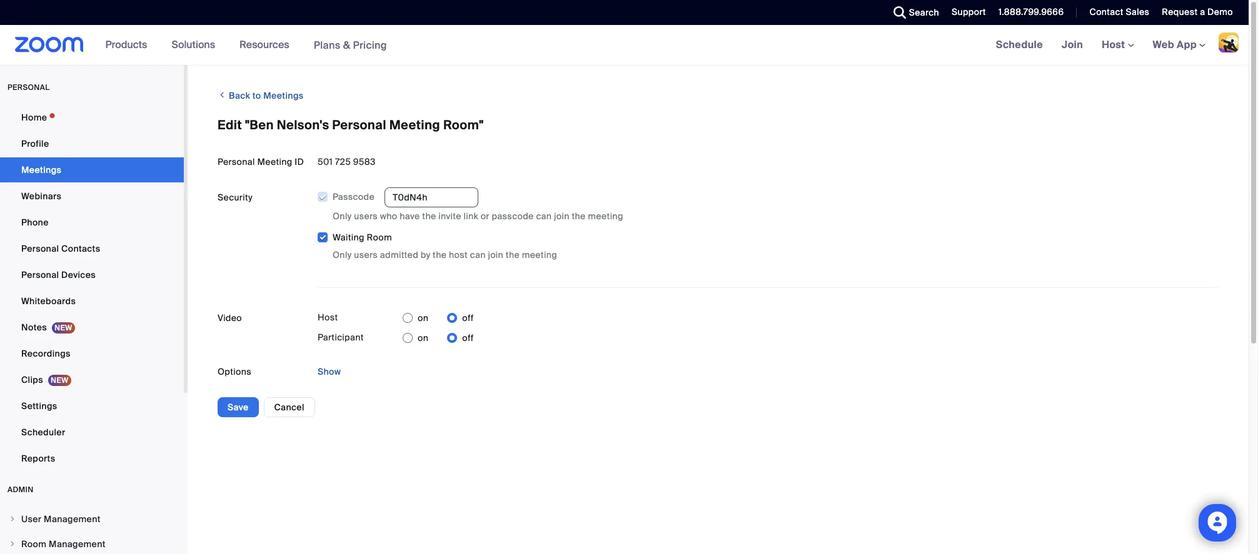 Task type: locate. For each thing, give the bounding box(es) containing it.
1 only from the top
[[333, 211, 352, 222]]

off inside participant option group
[[462, 333, 474, 344]]

management for room management
[[49, 539, 106, 550]]

0 vertical spatial join
[[554, 211, 570, 222]]

video
[[218, 313, 242, 324]]

off inside host option group
[[462, 313, 474, 324]]

1 on from the top
[[418, 313, 429, 324]]

"ben
[[245, 117, 274, 133]]

support
[[952, 6, 986, 18]]

personal up whiteboards
[[21, 270, 59, 281]]

1 vertical spatial users
[[354, 250, 378, 261]]

1 vertical spatial on
[[418, 333, 429, 344]]

home link
[[0, 105, 184, 130]]

save button
[[218, 398, 259, 418]]

1 horizontal spatial meeting
[[588, 211, 623, 222]]

on up participant option group
[[418, 313, 429, 324]]

1 vertical spatial management
[[49, 539, 106, 550]]

reports link
[[0, 447, 184, 472]]

meeting
[[588, 211, 623, 222], [522, 250, 557, 261]]

personal up 9583
[[332, 117, 386, 133]]

on inside host option group
[[418, 313, 429, 324]]

0 horizontal spatial meeting
[[522, 250, 557, 261]]

only for only users admitted by the host can join the meeting
[[333, 250, 352, 261]]

1 vertical spatial can
[[470, 250, 486, 261]]

0 horizontal spatial host
[[318, 312, 338, 323]]

can right host in the top of the page
[[470, 250, 486, 261]]

users down waiting room
[[354, 250, 378, 261]]

501
[[318, 156, 333, 168]]

back
[[229, 90, 250, 101]]

meeting
[[390, 117, 440, 133], [257, 156, 292, 168]]

join
[[554, 211, 570, 222], [488, 250, 504, 261]]

1 horizontal spatial can
[[536, 211, 552, 222]]

off for participant
[[462, 333, 474, 344]]

1 horizontal spatial room
[[367, 232, 392, 243]]

personal up security at top left
[[218, 156, 255, 168]]

app
[[1177, 38, 1197, 51]]

host option group
[[403, 309, 474, 329]]

1 users from the top
[[354, 211, 378, 222]]

pricing
[[353, 38, 387, 52]]

join link
[[1053, 25, 1093, 65]]

off up participant option group
[[462, 313, 474, 324]]

off
[[462, 313, 474, 324], [462, 333, 474, 344]]

None text field
[[385, 188, 478, 208]]

join right the passcode
[[554, 211, 570, 222]]

the
[[422, 211, 436, 222], [572, 211, 586, 222], [433, 250, 447, 261], [506, 250, 520, 261]]

0 vertical spatial host
[[1102, 38, 1128, 51]]

personal down the 'phone'
[[21, 243, 59, 255]]

passcode
[[333, 191, 375, 203]]

contact
[[1090, 6, 1124, 18]]

0 vertical spatial only
[[333, 211, 352, 222]]

only down waiting
[[333, 250, 352, 261]]

by
[[421, 250, 431, 261]]

meetings right to
[[263, 90, 304, 101]]

on for host
[[418, 313, 429, 324]]

security group
[[317, 188, 1219, 262]]

1 vertical spatial off
[[462, 333, 474, 344]]

2 only from the top
[[333, 250, 352, 261]]

can right the passcode
[[536, 211, 552, 222]]

phone link
[[0, 210, 184, 235]]

host up participant
[[318, 312, 338, 323]]

1 vertical spatial join
[[488, 250, 504, 261]]

demo
[[1208, 6, 1233, 18]]

0 vertical spatial on
[[418, 313, 429, 324]]

management inside "user management" "menu item"
[[44, 514, 101, 525]]

only up waiting
[[333, 211, 352, 222]]

search button
[[884, 0, 943, 25]]

host down the contact sales
[[1102, 38, 1128, 51]]

2 off from the top
[[462, 333, 474, 344]]

&
[[343, 38, 350, 52]]

link
[[464, 211, 478, 222]]

1 vertical spatial only
[[333, 250, 352, 261]]

room inside menu item
[[21, 539, 47, 550]]

right image
[[9, 516, 16, 524]]

725
[[335, 156, 351, 168]]

0 horizontal spatial can
[[470, 250, 486, 261]]

clips
[[21, 375, 43, 386]]

1 horizontal spatial meetings
[[263, 90, 304, 101]]

0 horizontal spatial join
[[488, 250, 504, 261]]

management up room management
[[44, 514, 101, 525]]

1 horizontal spatial host
[[1102, 38, 1128, 51]]

or
[[481, 211, 490, 222]]

1 horizontal spatial meeting
[[390, 117, 440, 133]]

0 horizontal spatial meeting
[[257, 156, 292, 168]]

request a demo link
[[1153, 0, 1249, 25], [1162, 6, 1233, 18]]

to
[[253, 90, 261, 101]]

host button
[[1102, 38, 1134, 51]]

users up waiting room
[[354, 211, 378, 222]]

user management menu item
[[0, 508, 184, 532]]

0 vertical spatial management
[[44, 514, 101, 525]]

web app button
[[1153, 38, 1206, 51]]

options
[[218, 367, 251, 378]]

0 vertical spatial users
[[354, 211, 378, 222]]

user
[[21, 514, 42, 525]]

meetings
[[263, 90, 304, 101], [21, 164, 61, 176]]

on inside participant option group
[[418, 333, 429, 344]]

management down "user management" "menu item"
[[49, 539, 106, 550]]

products button
[[105, 25, 153, 65]]

security
[[218, 192, 253, 203]]

room down who
[[367, 232, 392, 243]]

off for host
[[462, 313, 474, 324]]

0 vertical spatial room
[[367, 232, 392, 243]]

2 users from the top
[[354, 250, 378, 261]]

personal devices link
[[0, 263, 184, 288]]

personal
[[332, 117, 386, 133], [218, 156, 255, 168], [21, 243, 59, 255], [21, 270, 59, 281]]

1 vertical spatial room
[[21, 539, 47, 550]]

join
[[1062, 38, 1083, 51]]

0 vertical spatial off
[[462, 313, 474, 324]]

1 horizontal spatial join
[[554, 211, 570, 222]]

reports
[[21, 453, 55, 465]]

room
[[367, 232, 392, 243], [21, 539, 47, 550]]

1 vertical spatial meetings
[[21, 164, 61, 176]]

0 vertical spatial can
[[536, 211, 552, 222]]

a
[[1200, 6, 1206, 18]]

users for admitted
[[354, 250, 378, 261]]

search
[[909, 7, 939, 18]]

users
[[354, 211, 378, 222], [354, 250, 378, 261]]

0 horizontal spatial meetings
[[21, 164, 61, 176]]

2 on from the top
[[418, 333, 429, 344]]

management inside room management menu item
[[49, 539, 106, 550]]

0 vertical spatial meetings
[[263, 90, 304, 101]]

management
[[44, 514, 101, 525], [49, 539, 106, 550]]

off down host option group
[[462, 333, 474, 344]]

back to meetings link
[[218, 85, 304, 106]]

meetings up webinars
[[21, 164, 61, 176]]

personal devices
[[21, 270, 96, 281]]

none text field inside security group
[[385, 188, 478, 208]]

1 vertical spatial meeting
[[257, 156, 292, 168]]

on
[[418, 313, 429, 324], [418, 333, 429, 344]]

1 off from the top
[[462, 313, 474, 324]]

host
[[1102, 38, 1128, 51], [318, 312, 338, 323]]

back to meetings
[[227, 90, 304, 101]]

admitted
[[380, 250, 418, 261]]

contact sales
[[1090, 6, 1150, 18]]

recordings
[[21, 348, 71, 360]]

waiting room
[[333, 232, 392, 243]]

0 horizontal spatial room
[[21, 539, 47, 550]]

join right host in the top of the page
[[488, 250, 504, 261]]

meeting left the id at the left top of page
[[257, 156, 292, 168]]

clips link
[[0, 368, 184, 393]]

only
[[333, 211, 352, 222], [333, 250, 352, 261]]

1.888.799.9666 button
[[989, 0, 1067, 25], [999, 6, 1064, 18]]

meeting left room"
[[390, 117, 440, 133]]

on down host option group
[[418, 333, 429, 344]]

room right right image
[[21, 539, 47, 550]]

plans & pricing link
[[314, 38, 387, 52], [314, 38, 387, 52]]

0 vertical spatial meeting
[[390, 117, 440, 133]]

banner
[[0, 25, 1249, 66]]



Task type: vqa. For each thing, say whether or not it's contained in the screenshot.
leftmost window new image
no



Task type: describe. For each thing, give the bounding box(es) containing it.
zoom logo image
[[15, 37, 84, 53]]

meetings inside meetings link
[[21, 164, 61, 176]]

on for participant
[[418, 333, 429, 344]]

save
[[228, 402, 249, 414]]

personal
[[8, 83, 50, 93]]

room"
[[443, 117, 484, 133]]

host inside meetings navigation
[[1102, 38, 1128, 51]]

1.888.799.9666
[[999, 6, 1064, 18]]

users for who
[[354, 211, 378, 222]]

only users who have the invite link or passcode can join the meeting
[[333, 211, 623, 222]]

user management
[[21, 514, 101, 525]]

phone
[[21, 217, 49, 228]]

0 vertical spatial meeting
[[588, 211, 623, 222]]

edit
[[218, 117, 242, 133]]

notes link
[[0, 315, 184, 340]]

meetings link
[[0, 158, 184, 183]]

only for only users who have the invite link or passcode can join the meeting
[[333, 211, 352, 222]]

settings link
[[0, 394, 184, 419]]

meetings inside back to meetings link
[[263, 90, 304, 101]]

show button
[[318, 362, 341, 382]]

9583
[[353, 156, 376, 168]]

cancel
[[274, 402, 304, 414]]

products
[[105, 38, 147, 51]]

web
[[1153, 38, 1175, 51]]

plans
[[314, 38, 341, 52]]

room management menu item
[[0, 533, 184, 555]]

show
[[318, 367, 341, 378]]

nelson's
[[277, 117, 329, 133]]

profile link
[[0, 131, 184, 156]]

personal for personal meeting id
[[218, 156, 255, 168]]

resources button
[[240, 25, 295, 65]]

right image
[[9, 541, 16, 549]]

devices
[[61, 270, 96, 281]]

web app
[[1153, 38, 1197, 51]]

solutions
[[172, 38, 215, 51]]

home
[[21, 112, 47, 123]]

request a demo
[[1162, 6, 1233, 18]]

sales
[[1126, 6, 1150, 18]]

501 725 9583
[[318, 156, 376, 168]]

profile picture image
[[1219, 33, 1239, 53]]

1 vertical spatial host
[[318, 312, 338, 323]]

webinars
[[21, 191, 61, 202]]

plans & pricing
[[314, 38, 387, 52]]

contacts
[[61, 243, 100, 255]]

product information navigation
[[96, 25, 396, 66]]

recordings link
[[0, 342, 184, 367]]

personal contacts
[[21, 243, 100, 255]]

personal meeting id
[[218, 156, 304, 168]]

only users admitted by the host can join the meeting
[[333, 250, 557, 261]]

notes
[[21, 322, 47, 333]]

id
[[295, 156, 304, 168]]

waiting
[[333, 232, 365, 243]]

room inside security group
[[367, 232, 392, 243]]

profile
[[21, 138, 49, 149]]

admin
[[8, 485, 34, 495]]

management for user management
[[44, 514, 101, 525]]

participant option group
[[403, 329, 474, 349]]

1 vertical spatial meeting
[[522, 250, 557, 261]]

room management
[[21, 539, 106, 550]]

schedule link
[[987, 25, 1053, 65]]

whiteboards
[[21, 296, 76, 307]]

scheduler link
[[0, 420, 184, 445]]

host
[[449, 250, 468, 261]]

admin menu menu
[[0, 508, 184, 555]]

passcode
[[492, 211, 534, 222]]

resources
[[240, 38, 289, 51]]

schedule
[[996, 38, 1043, 51]]

have
[[400, 211, 420, 222]]

personal for personal contacts
[[21, 243, 59, 255]]

settings
[[21, 401, 57, 412]]

webinars link
[[0, 184, 184, 209]]

request
[[1162, 6, 1198, 18]]

invite
[[439, 211, 461, 222]]

edit "ben nelson's personal meeting room"
[[218, 117, 484, 133]]

banner containing products
[[0, 25, 1249, 66]]

personal for personal devices
[[21, 270, 59, 281]]

meetings navigation
[[987, 25, 1249, 66]]

solutions button
[[172, 25, 221, 65]]

left image
[[218, 89, 227, 101]]

scheduler
[[21, 427, 65, 438]]

personal menu menu
[[0, 105, 184, 473]]

who
[[380, 211, 397, 222]]

personal contacts link
[[0, 236, 184, 261]]

cancel button
[[264, 398, 315, 418]]

whiteboards link
[[0, 289, 184, 314]]



